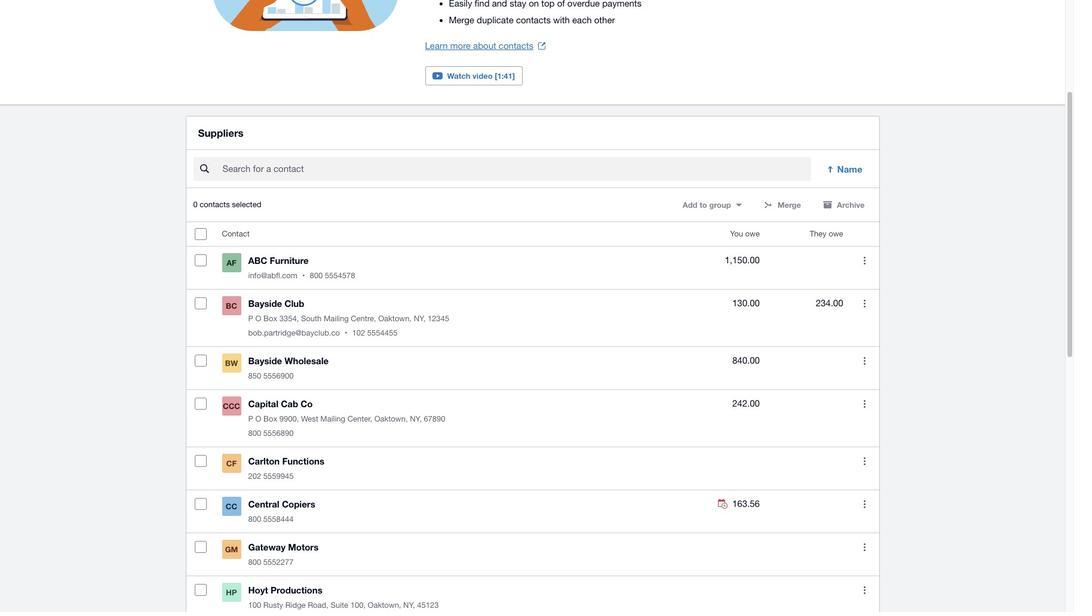 Task type: describe. For each thing, give the bounding box(es) containing it.
242.00 link
[[733, 397, 760, 411]]

merge duplicate contacts with each other
[[449, 15, 615, 25]]

bayside for bayside wholesale
[[248, 356, 282, 366]]

info@abfl.com
[[248, 271, 298, 280]]

more row options image for central copiers
[[864, 501, 866, 508]]

furniture
[[270, 255, 309, 266]]

watch video [1:41] button
[[425, 66, 523, 85]]

more row options image for functions
[[864, 458, 866, 465]]

club
[[285, 298, 304, 309]]

central copiers 800 5558444
[[248, 499, 315, 524]]

bayside for bayside club
[[248, 298, 282, 309]]

co
[[301, 399, 313, 409]]

ny, inside bayside club p o box 3354, south mailing centre, oaktown, ny, 12345 bob.partridge@bayclub.co • 102 5554455
[[414, 314, 426, 323]]

add to group
[[683, 200, 731, 210]]

more row options image for bayside wholesale
[[864, 357, 866, 365]]

mailing inside bayside club p o box 3354, south mailing centre, oaktown, ny, 12345 bob.partridge@bayclub.co • 102 5554455
[[324, 314, 349, 323]]

you
[[730, 230, 743, 239]]

more row options button for abc furniture
[[853, 249, 877, 273]]

130.00
[[733, 298, 760, 308]]

1,150.00 link
[[725, 254, 760, 268]]

suppliers
[[198, 127, 244, 139]]

name
[[838, 164, 863, 175]]

box inside bayside club p o box 3354, south mailing centre, oaktown, ny, 12345 bob.partridge@bayclub.co • 102 5554455
[[264, 314, 277, 323]]

oaktown, inside bayside club p o box 3354, south mailing centre, oaktown, ny, 12345 bob.partridge@bayclub.co • 102 5554455
[[378, 314, 412, 323]]

center,
[[348, 415, 372, 424]]

road,
[[308, 601, 329, 610]]

bayside wholesale 850 5556900
[[248, 356, 329, 381]]

bob.partridge@bayclub.co
[[248, 329, 340, 338]]

west
[[301, 415, 318, 424]]

840.00 link
[[733, 354, 760, 368]]

oaktown, inside capital cab co p o box 9900, west mailing center, oaktown, ny, 67890 800 5556890
[[374, 415, 408, 424]]

5554455
[[367, 329, 398, 338]]

234.00 link
[[816, 297, 843, 311]]

• inside bayside club p o box 3354, south mailing centre, oaktown, ny, 12345 bob.partridge@bayclub.co • 102 5554455
[[345, 329, 347, 338]]

5552277
[[263, 558, 294, 567]]

5556900
[[263, 372, 294, 381]]

800 inside gateway motors 800 5552277
[[248, 558, 261, 567]]

ridge
[[285, 601, 306, 610]]

bayside club p o box 3354, south mailing centre, oaktown, ny, 12345 bob.partridge@bayclub.co • 102 5554455
[[248, 298, 449, 338]]

mailing inside capital cab co p o box 9900, west mailing center, oaktown, ny, 67890 800 5556890
[[321, 415, 345, 424]]

cf
[[226, 459, 237, 469]]

0 contacts selected
[[193, 200, 261, 209]]

wholesale
[[285, 356, 329, 366]]

oaktown, inside hoyt productions 100 rusty ridge road, suite 100, oaktown, ny, 45123
[[368, 601, 401, 610]]

abc
[[248, 255, 267, 266]]

centre,
[[351, 314, 376, 323]]

more row options image for gateway motors
[[864, 544, 866, 551]]

hp
[[226, 588, 237, 598]]

hoyt productions 100 rusty ridge road, suite 100, oaktown, ny, 45123
[[248, 585, 439, 610]]

they owe
[[810, 230, 843, 239]]

selected
[[232, 200, 261, 209]]

archive button
[[816, 196, 872, 215]]

video
[[473, 71, 493, 81]]

carlton functions 202 5559945
[[248, 456, 324, 481]]

with
[[553, 15, 570, 25]]

p inside capital cab co p o box 9900, west mailing center, oaktown, ny, 67890 800 5556890
[[248, 415, 253, 424]]

more row options image for productions
[[864, 587, 866, 594]]

ccc
[[223, 402, 240, 411]]

163.56 link
[[718, 497, 760, 512]]

gateway motors 800 5552277
[[248, 542, 319, 567]]

9900,
[[280, 415, 299, 424]]

each
[[573, 15, 592, 25]]

owe for you owe
[[746, 230, 760, 239]]

af
[[227, 258, 237, 268]]

merge button
[[756, 196, 809, 215]]

they
[[810, 230, 827, 239]]

800 inside central copiers 800 5558444
[[248, 515, 261, 524]]

merge for merge
[[778, 200, 801, 210]]

suite
[[331, 601, 348, 610]]

more row options button for hoyt productions
[[853, 579, 877, 602]]

[1:41]
[[495, 71, 515, 81]]

hoyt
[[248, 585, 268, 596]]

archive
[[837, 200, 865, 210]]

central
[[248, 499, 279, 510]]

45123
[[417, 601, 439, 610]]

more row options button for central copiers
[[853, 493, 877, 516]]

ny, inside hoyt productions 100 rusty ridge road, suite 100, oaktown, ny, 45123
[[403, 601, 415, 610]]

0
[[193, 200, 198, 209]]

to
[[700, 200, 707, 210]]

box inside capital cab co p o box 9900, west mailing center, oaktown, ny, 67890 800 5556890
[[264, 415, 277, 424]]

duplicate
[[477, 15, 514, 25]]

capital cab co p o box 9900, west mailing center, oaktown, ny, 67890 800 5556890
[[248, 399, 446, 438]]

1 vertical spatial contacts
[[499, 41, 534, 51]]



Task type: locate. For each thing, give the bounding box(es) containing it.
800 down gateway
[[248, 558, 261, 567]]

• down furniture
[[302, 271, 305, 280]]

3354,
[[280, 314, 299, 323]]

contact list table element
[[186, 222, 879, 613]]

ny, inside capital cab co p o box 9900, west mailing center, oaktown, ny, 67890 800 5556890
[[410, 415, 422, 424]]

100
[[248, 601, 261, 610]]

abc furniture info@abfl.com • 800 5554578
[[248, 255, 355, 280]]

Search for a contact field
[[221, 158, 811, 181]]

0 vertical spatial ny,
[[414, 314, 426, 323]]

2 more row options image from the top
[[864, 458, 866, 465]]

contacts
[[516, 15, 551, 25], [499, 41, 534, 51], [200, 200, 230, 209]]

130.00 link
[[733, 297, 760, 311]]

1 more row options image from the top
[[864, 300, 866, 308]]

• inside abc furniture info@abfl.com • 800 5554578
[[302, 271, 305, 280]]

2 vertical spatial ny,
[[403, 601, 415, 610]]

o inside capital cab co p o box 9900, west mailing center, oaktown, ny, 67890 800 5556890
[[255, 415, 261, 424]]

more
[[450, 41, 471, 51]]

2 p from the top
[[248, 415, 253, 424]]

about
[[473, 41, 496, 51]]

2 more row options button from the top
[[853, 292, 877, 316]]

2 o from the top
[[255, 415, 261, 424]]

box left 3354,
[[264, 314, 277, 323]]

234.00
[[816, 298, 843, 308]]

motors
[[288, 542, 319, 553]]

800 left 5556890
[[248, 429, 261, 438]]

rusty
[[263, 601, 283, 610]]

owe right they
[[829, 230, 843, 239]]

p down capital
[[248, 415, 253, 424]]

0 vertical spatial merge
[[449, 15, 474, 25]]

2 vertical spatial oaktown,
[[368, 601, 401, 610]]

o
[[255, 314, 261, 323], [255, 415, 261, 424]]

8 more row options button from the top
[[853, 579, 877, 602]]

contacts left with
[[516, 15, 551, 25]]

o left 3354,
[[255, 314, 261, 323]]

0 vertical spatial p
[[248, 314, 253, 323]]

box up 5556890
[[264, 415, 277, 424]]

3 more row options button from the top
[[853, 349, 877, 373]]

1 more row options button from the top
[[853, 249, 877, 273]]

productions
[[271, 585, 323, 596]]

ny, left 67890
[[410, 415, 422, 424]]

100,
[[351, 601, 366, 610]]

2 bayside from the top
[[248, 356, 282, 366]]

copiers
[[282, 499, 315, 510]]

mailing
[[324, 314, 349, 323], [321, 415, 345, 424]]

1 vertical spatial oaktown,
[[374, 415, 408, 424]]

capital
[[248, 399, 278, 409]]

5 more row options button from the top
[[853, 450, 877, 473]]

5 more row options image from the top
[[864, 544, 866, 551]]

0 horizontal spatial owe
[[746, 230, 760, 239]]

5559945
[[263, 472, 294, 481]]

202
[[248, 472, 261, 481]]

0 vertical spatial o
[[255, 314, 261, 323]]

learn more about contacts
[[425, 41, 534, 51]]

2 vertical spatial contacts
[[200, 200, 230, 209]]

800 down central
[[248, 515, 261, 524]]

1 o from the top
[[255, 314, 261, 323]]

0 vertical spatial oaktown,
[[378, 314, 412, 323]]

name button
[[818, 157, 872, 181]]

bayside
[[248, 298, 282, 309], [248, 356, 282, 366]]

1 bayside from the top
[[248, 298, 282, 309]]

other
[[594, 15, 615, 25]]

mailing right south
[[324, 314, 349, 323]]

more row options button
[[853, 249, 877, 273], [853, 292, 877, 316], [853, 349, 877, 373], [853, 392, 877, 416], [853, 450, 877, 473], [853, 493, 877, 516], [853, 536, 877, 559], [853, 579, 877, 602]]

oaktown,
[[378, 314, 412, 323], [374, 415, 408, 424], [368, 601, 401, 610]]

you owe
[[730, 230, 760, 239]]

800 inside capital cab co p o box 9900, west mailing center, oaktown, ny, 67890 800 5556890
[[248, 429, 261, 438]]

add to group button
[[676, 196, 749, 215]]

800
[[310, 271, 323, 280], [248, 429, 261, 438], [248, 515, 261, 524], [248, 558, 261, 567]]

more row options button for bayside club
[[853, 292, 877, 316]]

5554578
[[325, 271, 355, 280]]

1 horizontal spatial merge
[[778, 200, 801, 210]]

watch
[[447, 71, 471, 81]]

242.00
[[733, 399, 760, 409]]

o inside bayside club p o box 3354, south mailing centre, oaktown, ny, 12345 bob.partridge@bayclub.co • 102 5554455
[[255, 314, 261, 323]]

bayside up 3354,
[[248, 298, 282, 309]]

1 vertical spatial o
[[255, 415, 261, 424]]

more row options button for carlton functions
[[853, 450, 877, 473]]

1 p from the top
[[248, 314, 253, 323]]

bayside up '850'
[[248, 356, 282, 366]]

850
[[248, 372, 261, 381]]

more row options button for gateway motors
[[853, 536, 877, 559]]

cab
[[281, 399, 298, 409]]

163.56
[[733, 499, 760, 509]]

840.00
[[733, 356, 760, 366]]

2 more row options image from the top
[[864, 357, 866, 365]]

1,150.00
[[725, 255, 760, 265]]

bc
[[226, 301, 237, 311]]

1 vertical spatial •
[[345, 329, 347, 338]]

102
[[352, 329, 365, 338]]

cc
[[226, 502, 237, 512]]

watch video [1:41]
[[447, 71, 515, 81]]

mailing right west
[[321, 415, 345, 424]]

1 vertical spatial box
[[264, 415, 277, 424]]

contacts down the merge duplicate contacts with each other
[[499, 41, 534, 51]]

gateway
[[248, 542, 286, 553]]

owe right you
[[746, 230, 760, 239]]

1 vertical spatial p
[[248, 415, 253, 424]]

0 horizontal spatial •
[[302, 271, 305, 280]]

o down capital
[[255, 415, 261, 424]]

1 horizontal spatial •
[[345, 329, 347, 338]]

learn more about contacts link
[[425, 38, 546, 54]]

1 vertical spatial more row options image
[[864, 458, 866, 465]]

0 vertical spatial box
[[264, 314, 277, 323]]

oaktown, right center,
[[374, 415, 408, 424]]

800 left "5554578"
[[310, 271, 323, 280]]

0 horizontal spatial merge
[[449, 15, 474, 25]]

5558444
[[263, 515, 294, 524]]

7 more row options button from the top
[[853, 536, 877, 559]]

owe for they owe
[[829, 230, 843, 239]]

box
[[264, 314, 277, 323], [264, 415, 277, 424]]

p
[[248, 314, 253, 323], [248, 415, 253, 424]]

0 vertical spatial •
[[302, 271, 305, 280]]

1 vertical spatial mailing
[[321, 415, 345, 424]]

bw
[[225, 359, 238, 368]]

oaktown, right 100,
[[368, 601, 401, 610]]

p left 3354,
[[248, 314, 253, 323]]

ny, left 45123
[[403, 601, 415, 610]]

1 horizontal spatial owe
[[829, 230, 843, 239]]

0 vertical spatial mailing
[[324, 314, 349, 323]]

2 box from the top
[[264, 415, 277, 424]]

learn
[[425, 41, 448, 51]]

ny, left '12345'
[[414, 314, 426, 323]]

1 vertical spatial bayside
[[248, 356, 282, 366]]

functions
[[282, 456, 324, 467]]

4 more row options button from the top
[[853, 392, 877, 416]]

more row options image
[[864, 300, 866, 308], [864, 458, 866, 465], [864, 587, 866, 594]]

ny,
[[414, 314, 426, 323], [410, 415, 422, 424], [403, 601, 415, 610]]

67890
[[424, 415, 446, 424]]

bayside inside bayside wholesale 850 5556900
[[248, 356, 282, 366]]

5556890
[[263, 429, 294, 438]]

1 owe from the left
[[746, 230, 760, 239]]

•
[[302, 271, 305, 280], [345, 329, 347, 338]]

0 vertical spatial contacts
[[516, 15, 551, 25]]

merge inside button
[[778, 200, 801, 210]]

3 more row options image from the top
[[864, 587, 866, 594]]

carlton
[[248, 456, 280, 467]]

group
[[709, 200, 731, 210]]

2 vertical spatial more row options image
[[864, 587, 866, 594]]

more row options button for capital cab co
[[853, 392, 877, 416]]

gm
[[225, 545, 238, 555]]

more row options image
[[864, 257, 866, 265], [864, 357, 866, 365], [864, 400, 866, 408], [864, 501, 866, 508], [864, 544, 866, 551]]

1 vertical spatial ny,
[[410, 415, 422, 424]]

1 more row options image from the top
[[864, 257, 866, 265]]

south
[[301, 314, 322, 323]]

2 owe from the left
[[829, 230, 843, 239]]

4 more row options image from the top
[[864, 501, 866, 508]]

0 vertical spatial bayside
[[248, 298, 282, 309]]

merge left archive button
[[778, 200, 801, 210]]

merge up more
[[449, 15, 474, 25]]

• left 102
[[345, 329, 347, 338]]

p inside bayside club p o box 3354, south mailing centre, oaktown, ny, 12345 bob.partridge@bayclub.co • 102 5554455
[[248, 314, 253, 323]]

1 vertical spatial merge
[[778, 200, 801, 210]]

more row options image for abc furniture
[[864, 257, 866, 265]]

12345
[[428, 314, 449, 323]]

more row options button for bayside wholesale
[[853, 349, 877, 373]]

add
[[683, 200, 698, 210]]

1 box from the top
[[264, 314, 277, 323]]

bayside inside bayside club p o box 3354, south mailing centre, oaktown, ny, 12345 bob.partridge@bayclub.co • 102 5554455
[[248, 298, 282, 309]]

oaktown, up '5554455'
[[378, 314, 412, 323]]

3 more row options image from the top
[[864, 400, 866, 408]]

merge for merge duplicate contacts with each other
[[449, 15, 474, 25]]

contact
[[222, 230, 250, 239]]

6 more row options button from the top
[[853, 493, 877, 516]]

contacts right 0
[[200, 200, 230, 209]]

0 vertical spatial more row options image
[[864, 300, 866, 308]]

more row options image for capital cab co
[[864, 400, 866, 408]]

more row options image for club
[[864, 300, 866, 308]]

800 inside abc furniture info@abfl.com • 800 5554578
[[310, 271, 323, 280]]



Task type: vqa. For each thing, say whether or not it's contained in the screenshot.
Center,
yes



